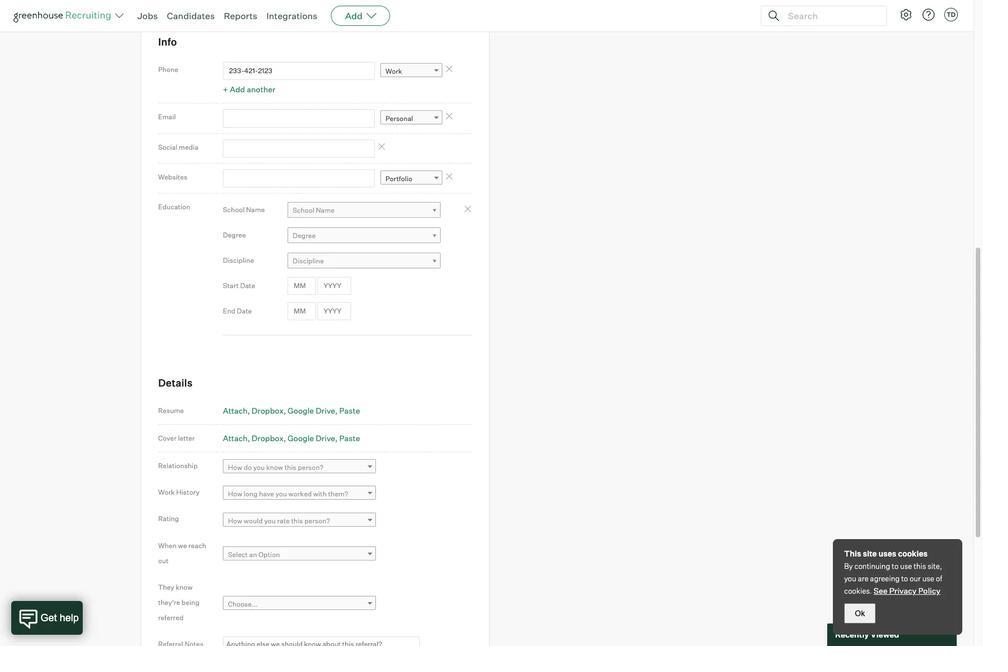 Task type: vqa. For each thing, say whether or not it's contained in the screenshot.


Task type: locate. For each thing, give the bounding box(es) containing it.
1 vertical spatial to
[[901, 574, 908, 583]]

1 dropbox from the top
[[252, 406, 284, 415]]

how would you rate this person?
[[228, 517, 330, 525]]

1 attach from the top
[[223, 406, 248, 415]]

1 vertical spatial date
[[237, 307, 252, 315]]

1 google from the top
[[288, 406, 314, 415]]

1 vertical spatial work
[[158, 488, 175, 497]]

how left "would"
[[228, 517, 242, 525]]

1 horizontal spatial name
[[316, 206, 335, 215]]

0 vertical spatial work
[[386, 67, 402, 75]]

2 google drive link from the top
[[288, 433, 338, 443]]

attach
[[223, 406, 248, 415], [223, 433, 248, 443]]

1 drive from the top
[[316, 406, 335, 415]]

site
[[863, 549, 877, 558]]

0 vertical spatial person?
[[298, 463, 324, 472]]

1 vertical spatial attach dropbox google drive paste
[[223, 433, 360, 443]]

greenhouse recruiting image
[[14, 9, 115, 23]]

1 vertical spatial paste
[[339, 433, 360, 443]]

google drive link
[[288, 406, 338, 415], [288, 433, 338, 443]]

2 attach dropbox google drive paste from the top
[[223, 433, 360, 443]]

degree link
[[288, 228, 441, 244]]

work for work history
[[158, 488, 175, 497]]

2 paste from the top
[[339, 433, 360, 443]]

how long have you worked with them?
[[228, 490, 348, 498]]

this
[[285, 463, 296, 472], [291, 517, 303, 525], [914, 562, 926, 571]]

2 vertical spatial how
[[228, 517, 242, 525]]

know
[[266, 463, 283, 472], [176, 583, 193, 591]]

this up our
[[914, 562, 926, 571]]

1 vertical spatial attach link
[[223, 433, 250, 443]]

1 dropbox link from the top
[[252, 406, 286, 415]]

rating
[[158, 515, 179, 523]]

1 how from the top
[[228, 463, 242, 472]]

you
[[253, 463, 265, 472], [276, 490, 287, 498], [264, 517, 276, 525], [844, 574, 856, 583]]

you inside by continuing to use this site, you are agreeing to our use of cookies.
[[844, 574, 856, 583]]

school
[[223, 206, 245, 214], [293, 206, 314, 215]]

how would you rate this person? link
[[223, 513, 376, 529]]

3 how from the top
[[228, 517, 242, 525]]

reports link
[[224, 10, 257, 21]]

use down cookies at the right bottom of the page
[[900, 562, 912, 571]]

None text field
[[223, 169, 375, 188]]

integrations link
[[266, 10, 318, 21]]

1 vertical spatial mm text field
[[288, 302, 316, 320]]

None text field
[[223, 62, 375, 80], [223, 109, 375, 128], [223, 139, 375, 158], [223, 62, 375, 80], [223, 109, 375, 128], [223, 139, 375, 158]]

google
[[288, 406, 314, 415], [288, 433, 314, 443]]

1 paste link from the top
[[339, 406, 360, 415]]

google for cover letter
[[288, 433, 314, 443]]

0 horizontal spatial degree
[[223, 231, 246, 239]]

1 vertical spatial google drive link
[[288, 433, 338, 443]]

0 vertical spatial google
[[288, 406, 314, 415]]

this right rate
[[291, 517, 303, 525]]

to down the uses
[[892, 562, 899, 571]]

how
[[228, 463, 242, 472], [228, 490, 242, 498], [228, 517, 242, 525]]

paste link for resume
[[339, 406, 360, 415]]

use left the of
[[923, 574, 935, 583]]

jobs
[[137, 10, 158, 21]]

paste for cover letter
[[339, 433, 360, 443]]

you right the have at the bottom of page
[[276, 490, 287, 498]]

1 vertical spatial know
[[176, 583, 193, 591]]

how for how do you know this person?
[[228, 463, 242, 472]]

personal
[[386, 114, 413, 123]]

1 horizontal spatial school
[[293, 206, 314, 215]]

2 dropbox link from the top
[[252, 433, 286, 443]]

attach for cover letter
[[223, 433, 248, 443]]

know inside the 'they know they're being referred'
[[176, 583, 193, 591]]

how left long
[[228, 490, 242, 498]]

configure image
[[900, 8, 913, 21]]

continuing
[[855, 562, 890, 571]]

would
[[244, 517, 263, 525]]

2 paste link from the top
[[339, 433, 360, 443]]

candidates
[[167, 10, 215, 21]]

mm text field left yyyy text field
[[288, 277, 316, 295]]

+ add another
[[223, 85, 276, 94]]

dropbox
[[252, 406, 284, 415], [252, 433, 284, 443]]

know right do
[[266, 463, 283, 472]]

discipline link
[[288, 253, 441, 269]]

date right 'end'
[[237, 307, 252, 315]]

date
[[240, 282, 255, 290], [237, 307, 252, 315]]

work
[[386, 67, 402, 75], [158, 488, 175, 497]]

1 attach dropbox google drive paste from the top
[[223, 406, 360, 415]]

long
[[244, 490, 258, 498]]

mm text field left yyyy text box
[[288, 302, 316, 320]]

0 vertical spatial add
[[345, 10, 363, 21]]

person? up with
[[298, 463, 324, 472]]

Referral Notes text field
[[223, 636, 420, 646]]

person? for how do you know this person?
[[298, 463, 324, 472]]

reports
[[224, 10, 257, 21]]

0 vertical spatial drive
[[316, 406, 335, 415]]

paste link
[[339, 406, 360, 415], [339, 433, 360, 443]]

1 vertical spatial how
[[228, 490, 242, 498]]

uses
[[879, 549, 897, 558]]

discipline up start date
[[223, 256, 254, 265]]

0 vertical spatial attach
[[223, 406, 248, 415]]

select an option link
[[223, 547, 376, 563]]

2 attach link from the top
[[223, 433, 250, 443]]

0 horizontal spatial know
[[176, 583, 193, 591]]

2 how from the top
[[228, 490, 242, 498]]

cookies.
[[844, 587, 872, 596]]

0 vertical spatial how
[[228, 463, 242, 472]]

0 horizontal spatial school name
[[223, 206, 265, 214]]

paste
[[339, 406, 360, 415], [339, 433, 360, 443]]

0 vertical spatial attach dropbox google drive paste
[[223, 406, 360, 415]]

0 horizontal spatial add
[[230, 85, 245, 94]]

0 vertical spatial attach link
[[223, 406, 250, 415]]

date right start on the top left
[[240, 282, 255, 290]]

portfolio
[[386, 175, 413, 183]]

attach dropbox google drive paste for cover letter
[[223, 433, 360, 443]]

attach dropbox google drive paste for resume
[[223, 406, 360, 415]]

ok
[[855, 609, 865, 618]]

use
[[900, 562, 912, 571], [923, 574, 935, 583]]

integrations
[[266, 10, 318, 21]]

1 horizontal spatial work
[[386, 67, 402, 75]]

personal link
[[381, 111, 442, 127]]

1 vertical spatial google
[[288, 433, 314, 443]]

drive for cover letter
[[316, 433, 335, 443]]

work up personal
[[386, 67, 402, 75]]

google for resume
[[288, 406, 314, 415]]

2 mm text field from the top
[[288, 302, 316, 320]]

person?
[[298, 463, 324, 472], [304, 517, 330, 525]]

0 vertical spatial dropbox link
[[252, 406, 286, 415]]

drive for resume
[[316, 406, 335, 415]]

0 vertical spatial google drive link
[[288, 406, 338, 415]]

discipline up yyyy text field
[[293, 257, 324, 265]]

option
[[259, 551, 280, 559]]

policy
[[919, 586, 941, 596]]

2 attach from the top
[[223, 433, 248, 443]]

2 drive from the top
[[316, 433, 335, 443]]

YYYY text field
[[317, 277, 351, 295]]

0 vertical spatial dropbox
[[252, 406, 284, 415]]

1 horizontal spatial know
[[266, 463, 283, 472]]

0 vertical spatial mm text field
[[288, 277, 316, 295]]

2 google from the top
[[288, 433, 314, 443]]

we
[[178, 541, 187, 550]]

end
[[223, 307, 235, 315]]

1 attach link from the top
[[223, 406, 250, 415]]

1 vertical spatial drive
[[316, 433, 335, 443]]

this for rate
[[291, 517, 303, 525]]

0 vertical spatial paste link
[[339, 406, 360, 415]]

cover
[[158, 434, 177, 442]]

with
[[313, 490, 327, 498]]

1 vertical spatial dropbox
[[252, 433, 284, 443]]

how long have you worked with them? link
[[223, 486, 376, 502]]

1 horizontal spatial use
[[923, 574, 935, 583]]

2 vertical spatial this
[[914, 562, 926, 571]]

out
[[158, 556, 169, 565]]

to left our
[[901, 574, 908, 583]]

1 horizontal spatial discipline
[[293, 257, 324, 265]]

dropbox link
[[252, 406, 286, 415], [252, 433, 286, 443]]

name
[[246, 206, 265, 214], [316, 206, 335, 215]]

2 dropbox from the top
[[252, 433, 284, 443]]

1 vertical spatial dropbox link
[[252, 433, 286, 443]]

0 vertical spatial paste
[[339, 406, 360, 415]]

know up being
[[176, 583, 193, 591]]

you down the by
[[844, 574, 856, 583]]

0 vertical spatial date
[[240, 282, 255, 290]]

1 mm text field from the top
[[288, 277, 316, 295]]

0 horizontal spatial to
[[892, 562, 899, 571]]

see privacy policy link
[[874, 586, 941, 596]]

school name link
[[288, 202, 441, 219]]

you right do
[[253, 463, 265, 472]]

0 vertical spatial this
[[285, 463, 296, 472]]

have
[[259, 490, 274, 498]]

1 horizontal spatial add
[[345, 10, 363, 21]]

info
[[158, 36, 177, 48]]

how for how long have you worked with them?
[[228, 490, 242, 498]]

Search text field
[[785, 8, 876, 24]]

attach for resume
[[223, 406, 248, 415]]

school name
[[223, 206, 265, 214], [293, 206, 335, 215]]

degree
[[223, 231, 246, 239], [293, 231, 316, 240]]

see privacy policy
[[874, 586, 941, 596]]

0 horizontal spatial school
[[223, 206, 245, 214]]

work left the history
[[158, 488, 175, 497]]

discipline
[[223, 256, 254, 265], [293, 257, 324, 265]]

1 vertical spatial person?
[[304, 517, 330, 525]]

they know they're being referred
[[158, 583, 199, 622]]

this up how long have you worked with them?
[[285, 463, 296, 472]]

1 vertical spatial paste link
[[339, 433, 360, 443]]

1 vertical spatial use
[[923, 574, 935, 583]]

relationship
[[158, 461, 198, 470]]

1 vertical spatial this
[[291, 517, 303, 525]]

1 paste from the top
[[339, 406, 360, 415]]

0 horizontal spatial work
[[158, 488, 175, 497]]

paste link for cover letter
[[339, 433, 360, 443]]

1 vertical spatial attach
[[223, 433, 248, 443]]

person? down with
[[304, 517, 330, 525]]

how left do
[[228, 463, 242, 472]]

MM text field
[[288, 277, 316, 295], [288, 302, 316, 320]]

1 google drive link from the top
[[288, 406, 338, 415]]

0 horizontal spatial use
[[900, 562, 912, 571]]

to
[[892, 562, 899, 571], [901, 574, 908, 583]]

reach
[[188, 541, 206, 550]]



Task type: describe. For each thing, give the bounding box(es) containing it.
when we reach out
[[158, 541, 206, 565]]

1 horizontal spatial to
[[901, 574, 908, 583]]

referred
[[158, 613, 184, 622]]

start date
[[223, 282, 255, 290]]

1 vertical spatial add
[[230, 85, 245, 94]]

how do you know this person?
[[228, 463, 324, 472]]

media
[[179, 143, 198, 151]]

1 horizontal spatial school name
[[293, 206, 335, 215]]

they're
[[158, 598, 180, 607]]

attach link for cover letter
[[223, 433, 250, 443]]

0 horizontal spatial discipline
[[223, 256, 254, 265]]

resume
[[158, 406, 184, 415]]

viewed
[[871, 630, 899, 640]]

social media
[[158, 143, 198, 151]]

being
[[182, 598, 199, 607]]

you left rate
[[264, 517, 276, 525]]

0 vertical spatial use
[[900, 562, 912, 571]]

this
[[844, 549, 861, 558]]

rate
[[277, 517, 290, 525]]

websites
[[158, 173, 187, 181]]

this for know
[[285, 463, 296, 472]]

0 horizontal spatial name
[[246, 206, 265, 214]]

this inside by continuing to use this site, you are agreeing to our use of cookies.
[[914, 562, 926, 571]]

+ add another link
[[223, 85, 276, 94]]

they
[[158, 583, 174, 591]]

td button
[[945, 8, 958, 21]]

dropbox link for cover letter
[[252, 433, 286, 443]]

education
[[158, 203, 190, 211]]

cover letter
[[158, 434, 195, 442]]

google drive link for resume
[[288, 406, 338, 415]]

them?
[[328, 490, 348, 498]]

select
[[228, 551, 248, 559]]

google drive link for cover letter
[[288, 433, 338, 443]]

date for start date
[[240, 282, 255, 290]]

how do you know this person? link
[[223, 459, 376, 476]]

date for end date
[[237, 307, 252, 315]]

see
[[874, 586, 888, 596]]

0 vertical spatial to
[[892, 562, 899, 571]]

choose...
[[228, 600, 258, 608]]

person? for how would you rate this person?
[[304, 517, 330, 525]]

by continuing to use this site, you are agreeing to our use of cookies.
[[844, 562, 942, 596]]

choose... link
[[223, 596, 376, 612]]

portfolio link
[[381, 171, 442, 187]]

0 vertical spatial know
[[266, 463, 283, 472]]

history
[[176, 488, 200, 497]]

by
[[844, 562, 853, 571]]

start
[[223, 282, 239, 290]]

dropbox for resume
[[252, 406, 284, 415]]

details
[[158, 377, 193, 389]]

add inside "add" popup button
[[345, 10, 363, 21]]

add button
[[331, 6, 390, 26]]

agreeing
[[870, 574, 900, 583]]

school inside the school name link
[[293, 206, 314, 215]]

how for how would you rate this person?
[[228, 517, 242, 525]]

work link
[[381, 63, 442, 79]]

do
[[244, 463, 252, 472]]

work history
[[158, 488, 200, 497]]

our
[[910, 574, 921, 583]]

+
[[223, 85, 228, 94]]

dropbox link for resume
[[252, 406, 286, 415]]

mm text field for start date
[[288, 277, 316, 295]]

work for work
[[386, 67, 402, 75]]

paste for resume
[[339, 406, 360, 415]]

an
[[249, 551, 257, 559]]

recently viewed
[[835, 630, 899, 640]]

phone
[[158, 65, 178, 74]]

select an option
[[228, 551, 280, 559]]

cookies
[[898, 549, 928, 558]]

attach link for resume
[[223, 406, 250, 415]]

td button
[[942, 6, 960, 24]]

candidates link
[[167, 10, 215, 21]]

email
[[158, 113, 176, 121]]

of
[[936, 574, 942, 583]]

mm text field for end date
[[288, 302, 316, 320]]

jobs link
[[137, 10, 158, 21]]

this site uses cookies
[[844, 549, 928, 558]]

dropbox for cover letter
[[252, 433, 284, 443]]

discipline inside 'link'
[[293, 257, 324, 265]]

letter
[[178, 434, 195, 442]]

recently
[[835, 630, 869, 640]]

td
[[947, 11, 956, 19]]

another
[[247, 85, 276, 94]]

end date
[[223, 307, 252, 315]]

privacy
[[890, 586, 917, 596]]

ok button
[[844, 603, 876, 624]]

1 horizontal spatial degree
[[293, 231, 316, 240]]

worked
[[289, 490, 312, 498]]

social
[[158, 143, 177, 151]]

are
[[858, 574, 869, 583]]

site,
[[928, 562, 942, 571]]

when
[[158, 541, 177, 550]]

YYYY text field
[[317, 302, 351, 320]]



